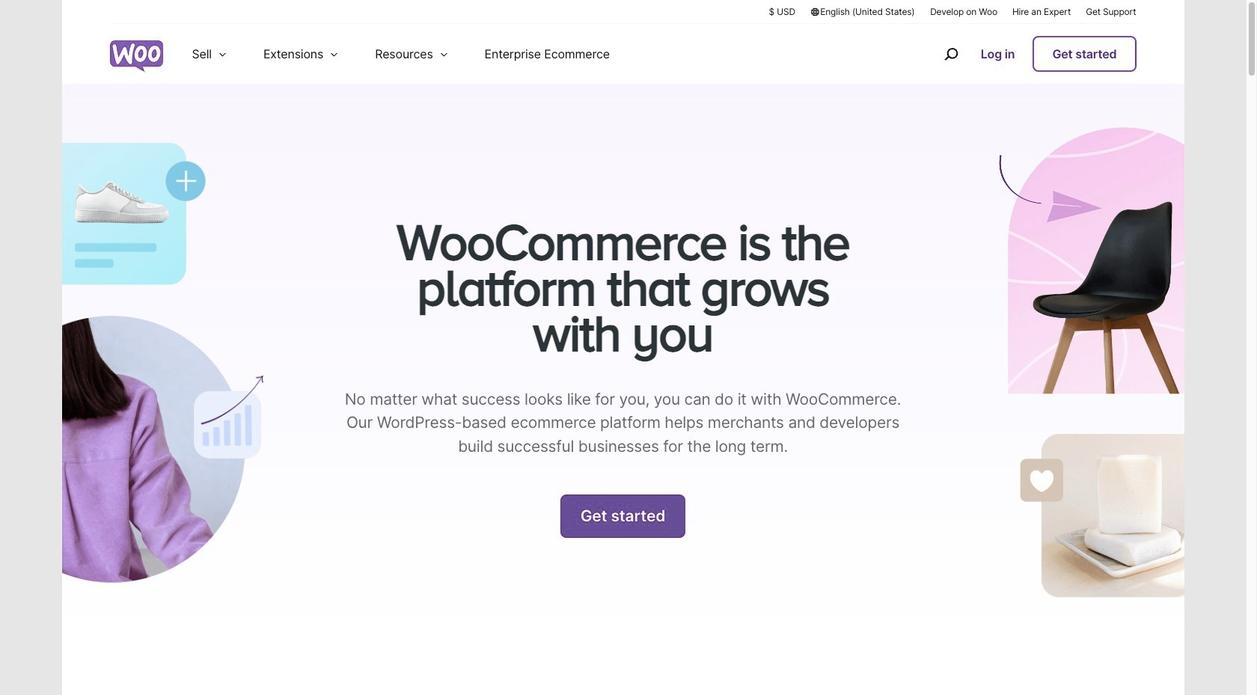 Task type: locate. For each thing, give the bounding box(es) containing it.
search image
[[939, 42, 963, 66]]

service navigation menu element
[[912, 30, 1137, 78]]



Task type: vqa. For each thing, say whether or not it's contained in the screenshot.
website. in the for wordpress. if you're not familiar with plugins, this means that woo is software that you add to your wordpress site. each woo store is built on a wordpress website.
no



